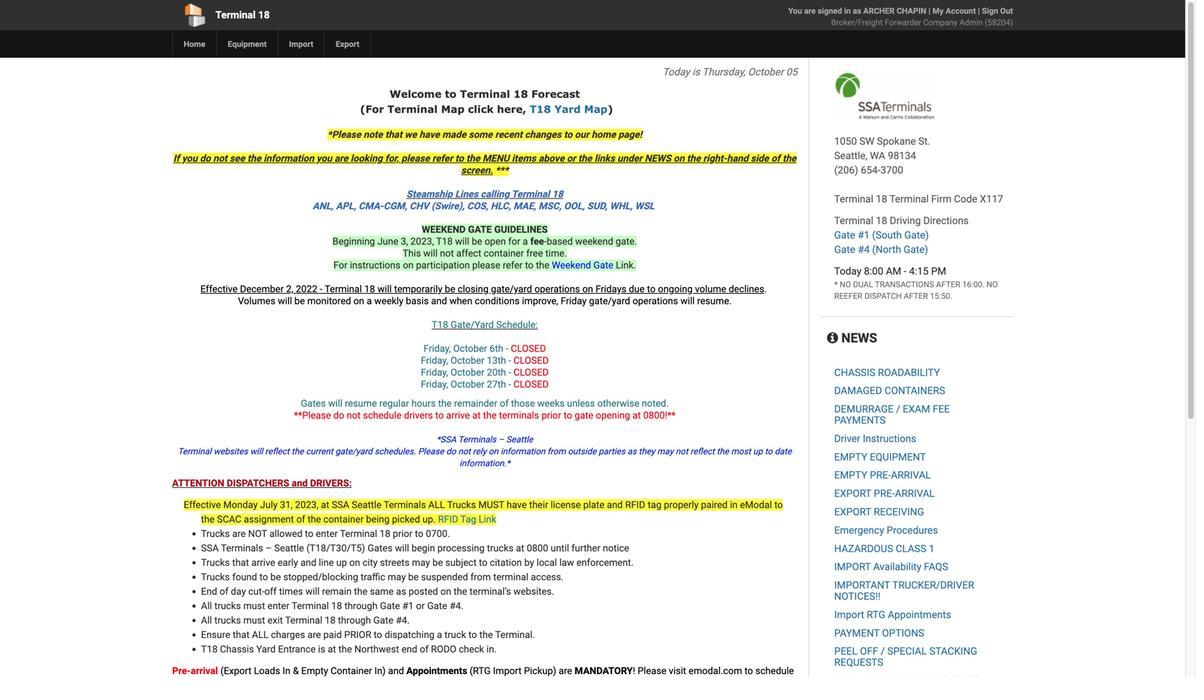 Task type: locate. For each thing, give the bounding box(es) containing it.
a inside weekend gate guidelines beginning june 3, 2023, t18 will be open for a fee -based weekend gate. this will not affect container free time.
[[523, 236, 528, 247]]

at inside effective monday july 31, 2023, at ssa seattle terminals all trucks must have their license plate and rfid tag properly paired in emodal to the scac assignment of the container being picked up.
[[321, 500, 330, 511]]

the
[[248, 153, 261, 164], [467, 153, 480, 164], [579, 153, 592, 164], [687, 153, 701, 164], [783, 153, 797, 164], [536, 260, 550, 271], [438, 398, 452, 410], [483, 410, 497, 422], [292, 447, 304, 457], [717, 447, 730, 457], [201, 514, 215, 526], [308, 514, 321, 526], [354, 586, 368, 598], [454, 586, 468, 598], [480, 630, 493, 641], [339, 644, 352, 656]]

1 vertical spatial trucks
[[215, 601, 241, 612]]

4:15
[[910, 265, 929, 277]]

the down free
[[536, 260, 550, 271]]

gate
[[468, 224, 492, 235]]

*
[[835, 280, 838, 289]]

0 horizontal spatial have
[[420, 129, 440, 141]]

2 vertical spatial that
[[233, 630, 250, 641]]

1 horizontal spatial as
[[628, 447, 637, 457]]

2 vertical spatial trucks
[[215, 615, 241, 627]]

0 horizontal spatial ssa
[[201, 543, 219, 554]]

0 horizontal spatial you
[[182, 153, 198, 164]]

arrival up receiving
[[896, 488, 936, 500]]

do inside *ssa terminals – seattle terminal websites will reflect the current gate/yard schedules. please do not rely on information from outside parties as they may not reflect the most up to date information.*
[[447, 447, 456, 457]]

drivers
[[404, 410, 433, 422]]

enter up exit on the left of the page
[[268, 601, 290, 612]]

dispatchers
[[227, 478, 290, 489]]

seattle up early
[[274, 543, 304, 554]]

empty
[[835, 451, 868, 463], [835, 470, 868, 482]]

map
[[441, 103, 465, 115], [585, 103, 608, 115]]

empty equipment link
[[835, 451, 927, 463]]

must down cut-
[[243, 601, 265, 612]]

paired
[[701, 500, 728, 511]]

2 horizontal spatial terminals
[[459, 435, 497, 445]]

31,
[[280, 500, 293, 511]]

terminal down welcome
[[388, 103, 438, 115]]

prior down picked
[[393, 528, 413, 540]]

- inside weekend gate guidelines beginning june 3, 2023, t18 will be open for a fee -based weekend gate. this will not affect container free time.
[[544, 236, 547, 247]]

1 vertical spatial after
[[904, 291, 929, 301]]

websites.
[[514, 586, 555, 598]]

do right if
[[200, 153, 211, 164]]

we
[[405, 129, 417, 141]]

0 vertical spatial operations
[[535, 284, 580, 295]]

at down drivers: at left bottom
[[321, 500, 330, 511]]

gates inside trucks are not allowed to enter terminal 18 prior to 0700. ssa terminals – seattle (t18/t30/t5) gates will begin processing trucks at 0800 until further notice trucks that arrive early and line up on city streets may be subject to citation by local law enforcement. trucks found to be stopped/blocking traffic may be suspended from terminal access. end of day cut-off times will remain the same as posted on the terminal's websites. all trucks must enter terminal 18 through gate #1 or gate #4. all trucks must exit terminal 18 through gate #4. ensure that all charges are paid prior to dispatching a truck to the terminal. t18 chassis yard entrance is at the northwest end of rodo check in.
[[368, 543, 393, 554]]

1 horizontal spatial after
[[937, 280, 961, 289]]

1 vertical spatial a
[[367, 295, 372, 307]]

peel off / special stacking requests link
[[835, 646, 978, 669]]

1 horizontal spatial map
[[585, 103, 608, 115]]

1 horizontal spatial 2023,
[[411, 236, 434, 247]]

due
[[629, 284, 645, 295]]

1 vertical spatial today
[[835, 265, 862, 277]]

1 vertical spatial please
[[473, 260, 501, 271]]

18 inside steamship lines calling terminal 18 anl, apl, cma-cgm, chv (swire), cos, hlc, mae, msc, ool, sud, whl, wsl
[[553, 189, 564, 200]]

container up (t18/t30/t5)
[[324, 514, 364, 526]]

gates up **please
[[301, 398, 326, 410]]

1 vertical spatial have
[[507, 500, 527, 511]]

654-
[[861, 164, 881, 176]]

(export
[[221, 666, 252, 677]]

arrival down equipment
[[892, 470, 932, 482]]

spokane
[[878, 135, 917, 147]]

t18 yard map link
[[530, 103, 608, 116]]

operations
[[535, 284, 580, 295], [633, 295, 679, 307]]

here,
[[497, 103, 527, 115]]

t18 down the weekend
[[436, 236, 453, 247]]

1 horizontal spatial from
[[548, 447, 566, 457]]

operations down due
[[633, 295, 679, 307]]

1 horizontal spatial or
[[567, 153, 576, 164]]

0 vertical spatial today
[[663, 66, 690, 78]]

looking
[[351, 153, 383, 164]]

empty down driver
[[835, 451, 868, 463]]

effective
[[201, 284, 238, 295], [184, 500, 221, 511]]

0 horizontal spatial enter
[[268, 601, 290, 612]]

2 horizontal spatial as
[[853, 6, 862, 16]]

0 vertical spatial up
[[754, 447, 763, 457]]

2 no from the left
[[987, 280, 999, 289]]

1 vertical spatial schedule
[[756, 666, 795, 677]]

(58204)
[[986, 18, 1014, 27]]

0 horizontal spatial is
[[318, 644, 326, 656]]

loads
[[254, 666, 280, 677]]

18 down "being"
[[380, 528, 391, 540]]

through up prior
[[338, 615, 371, 627]]

no right 16:00.
[[987, 280, 999, 289]]

account
[[946, 6, 977, 16]]

appointments down 'rodo'
[[407, 666, 468, 677]]

to left gate
[[564, 410, 573, 422]]

1 vertical spatial yard
[[257, 644, 276, 656]]

faqs
[[925, 561, 949, 573]]

1 vertical spatial export
[[835, 506, 872, 518]]

as inside trucks are not allowed to enter terminal 18 prior to 0700. ssa terminals – seattle (t18/t30/t5) gates will begin processing trucks at 0800 until further notice trucks that arrive early and line up on city streets may be subject to citation by local law enforcement. trucks found to be stopped/blocking traffic may be suspended from terminal access. end of day cut-off times will remain the same as posted on the terminal's websites. all trucks must enter terminal 18 through gate #1 or gate #4. all trucks must exit terminal 18 through gate #4. ensure that all charges are paid prior to dispatching a truck to the terminal. t18 chassis yard entrance is at the northwest end of rodo check in.
[[396, 586, 406, 598]]

)
[[608, 103, 614, 115]]

under
[[618, 153, 643, 164]]

– up information.*
[[499, 435, 504, 445]]

all inside effective monday july 31, 2023, at ssa seattle terminals all trucks must have their license plate and rfid tag properly paired in emodal to the scac assignment of the container being picked up.
[[429, 500, 445, 511]]

t18 inside trucks are not allowed to enter terminal 18 prior to 0700. ssa terminals – seattle (t18/t30/t5) gates will begin processing trucks at 0800 until further notice trucks that arrive early and line up on city streets may be subject to citation by local law enforcement. trucks found to be stopped/blocking traffic may be suspended from terminal access. end of day cut-off times will remain the same as posted on the terminal's websites. all trucks must enter terminal 18 through gate #1 or gate #4. all trucks must exit terminal 18 through gate #4. ensure that all charges are paid prior to dispatching a truck to the terminal. t18 chassis yard entrance is at the northwest end of rodo check in.
[[201, 644, 218, 656]]

trucks inside effective monday july 31, 2023, at ssa seattle terminals all trucks must have their license plate and rfid tag properly paired in emodal to the scac assignment of the container being picked up.
[[447, 500, 476, 511]]

0 horizontal spatial a
[[367, 295, 372, 307]]

on right news
[[674, 153, 685, 164]]

effective inside the effective december 2, 2022 - terminal 18 will temporarily be closing gate/yard operations on fridays due to ongoing volume declines . volumes will be monitored on a weekly basis and when conditions improve, friday gate/yard operations will resume.
[[201, 284, 238, 295]]

that left we at the top of the page
[[385, 129, 403, 141]]

0 vertical spatial as
[[853, 6, 862, 16]]

is inside trucks are not allowed to enter terminal 18 prior to 0700. ssa terminals – seattle (t18/t30/t5) gates will begin processing trucks at 0800 until further notice trucks that arrive early and line up on city streets may be subject to citation by local law enforcement. trucks found to be stopped/blocking traffic may be suspended from terminal access. end of day cut-off times will remain the same as posted on the terminal's websites. all trucks must enter terminal 18 through gate #1 or gate #4. all trucks must exit terminal 18 through gate #4. ensure that all charges are paid prior to dispatching a truck to the terminal. t18 chassis yard entrance is at the northwest end of rodo check in.
[[318, 644, 326, 656]]

prior inside trucks are not allowed to enter terminal 18 prior to 0700. ssa terminals – seattle (t18/t30/t5) gates will begin processing trucks at 0800 until further notice trucks that arrive early and line up on city streets may be subject to citation by local law enforcement. trucks found to be stopped/blocking traffic may be suspended from terminal access. end of day cut-off times will remain the same as posted on the terminal's websites. all trucks must enter terminal 18 through gate #1 or gate #4. all trucks must exit terminal 18 through gate #4. ensure that all charges are paid prior to dispatching a truck to the terminal. t18 chassis yard entrance is at the northwest end of rodo check in.
[[393, 528, 413, 540]]

emodal
[[741, 500, 773, 511]]

18
[[258, 9, 270, 21], [514, 88, 528, 100], [553, 189, 564, 200], [877, 193, 888, 205], [877, 215, 888, 227], [365, 284, 375, 295], [380, 528, 391, 540], [332, 601, 342, 612], [325, 615, 336, 627]]

today inside today                                                                                                                                                                                                                                                                                                                                                                                                                                                                                                                                                                                                                                                                                                           8:00 am - 4:15 pm * no dual transactions after 16:00.  no reefer dispatch after 15:50.
[[835, 265, 862, 277]]

empty pre-arrival link
[[835, 470, 932, 482]]

0 horizontal spatial seattle
[[274, 543, 304, 554]]

(for
[[360, 103, 384, 115]]

1 horizontal spatial may
[[412, 557, 430, 569]]

chassis
[[835, 367, 876, 379]]

import down in.
[[493, 666, 522, 677]]

of left day
[[220, 586, 229, 598]]

will down stopped/blocking
[[306, 586, 320, 598]]

0 vertical spatial container
[[484, 248, 524, 259]]

to down free
[[525, 260, 534, 271]]

trucks up ensure
[[215, 615, 241, 627]]

effective inside effective monday july 31, 2023, at ssa seattle terminals all trucks must have their license plate and rfid tag properly paired in emodal to the scac assignment of the container being picked up.
[[184, 500, 221, 511]]

0 horizontal spatial refer
[[433, 153, 453, 164]]

0700.
[[426, 528, 450, 540]]

0 vertical spatial ssa
[[332, 500, 350, 511]]

0 vertical spatial prior
[[542, 410, 562, 422]]

2 must from the top
[[243, 615, 265, 627]]

0 horizontal spatial no
[[840, 280, 852, 289]]

as left they
[[628, 447, 637, 457]]

(swire),
[[432, 200, 465, 212]]

ssa down drivers: at left bottom
[[332, 500, 350, 511]]

the left scac
[[201, 514, 215, 526]]

t18 down "forecast"
[[530, 103, 551, 115]]

2 vertical spatial as
[[396, 586, 406, 598]]

weekend gate link
[[552, 260, 614, 271]]

information inside *ssa terminals – seattle terminal websites will reflect the current gate/yard schedules. please do not rely on information from outside parties as they may not reflect the most up to date information.*
[[501, 447, 546, 457]]

2 vertical spatial may
[[388, 572, 406, 583]]

0 vertical spatial please
[[402, 153, 430, 164]]

to right due
[[648, 284, 656, 295]]

0 vertical spatial /
[[897, 404, 901, 415]]

2023, inside effective monday july 31, 2023, at ssa seattle terminals all trucks must have their license plate and rfid tag properly paired in emodal to the scac assignment of the container being picked up.
[[295, 500, 319, 511]]

to inside effective monday july 31, 2023, at ssa seattle terminals all trucks must have their license plate and rfid tag properly paired in emodal to the scac assignment of the container being picked up.
[[775, 500, 784, 511]]

0 vertical spatial gate)
[[905, 229, 930, 241]]

a left weekly
[[367, 295, 372, 307]]

items
[[512, 153, 536, 164]]

all
[[201, 601, 212, 612], [201, 615, 212, 627]]

from up terminal's
[[471, 572, 491, 583]]

and right 'basis'
[[431, 295, 447, 307]]

times
[[279, 586, 303, 598]]

2023, up this
[[411, 236, 434, 247]]

1 vertical spatial from
[[471, 572, 491, 583]]

pre-
[[871, 470, 892, 482], [874, 488, 896, 500]]

2 you from the left
[[317, 153, 332, 164]]

2 vertical spatial seattle
[[274, 543, 304, 554]]

of right "side"
[[772, 153, 781, 164]]

today up *
[[835, 265, 862, 277]]

have inside effective monday july 31, 2023, at ssa seattle terminals all trucks must have their license plate and rfid tag properly paired in emodal to the scac assignment of the container being picked up.
[[507, 500, 527, 511]]

page!
[[619, 129, 643, 141]]

1 horizontal spatial information
[[501, 447, 546, 457]]

container down open
[[484, 248, 524, 259]]

1 vertical spatial rfid
[[438, 514, 459, 526]]

trucks
[[447, 500, 476, 511], [201, 528, 230, 540], [201, 557, 230, 569], [201, 572, 230, 583]]

1 horizontal spatial container
[[484, 248, 524, 259]]

1 horizontal spatial in
[[845, 6, 851, 16]]

gate/yard inside *ssa terminals – seattle terminal websites will reflect the current gate/yard schedules. please do not rely on information from outside parties as they may not reflect the most up to date information.*
[[336, 447, 373, 457]]

terminal's
[[470, 586, 511, 598]]

yard down "forecast"
[[555, 103, 581, 115]]

this
[[403, 248, 421, 259]]

please inside *ssa terminals – seattle terminal websites will reflect the current gate/yard schedules. please do not rely on information from outside parties as they may not reflect the most up to date information.*
[[418, 447, 444, 457]]

forwarder
[[885, 18, 922, 27]]

on down suspended
[[441, 586, 452, 598]]

to up screen.
[[456, 153, 464, 164]]

monitored
[[308, 295, 351, 307]]

1 vertical spatial all
[[201, 615, 212, 627]]

schedule:
[[497, 319, 538, 331]]

**please do not schedule drivers to arrive at the terminals prior to gate opening at 0800!**
[[294, 410, 676, 422]]

in
[[283, 666, 291, 677]]

1 vertical spatial gate/yard
[[589, 295, 631, 307]]

-
[[544, 236, 547, 247], [905, 265, 907, 277], [320, 284, 323, 295], [506, 343, 509, 355], [509, 355, 512, 367], [509, 367, 512, 379], [509, 379, 512, 390]]

20th
[[487, 367, 506, 379]]

0 horizontal spatial rfid
[[438, 514, 459, 526]]

0 horizontal spatial from
[[471, 572, 491, 583]]

to inside to schedule
[[745, 666, 754, 677]]

or inside if you do not see the information you are looking for, please refer to the menu items above or the links under news on the right-hand side of the screen.
[[567, 153, 576, 164]]

1 vertical spatial do
[[334, 410, 345, 422]]

damaged
[[835, 385, 883, 397]]

and inside trucks are not allowed to enter terminal 18 prior to 0700. ssa terminals – seattle (t18/t30/t5) gates will begin processing trucks at 0800 until further notice trucks that arrive early and line up on city streets may be subject to citation by local law enforcement. trucks found to be stopped/blocking traffic may be suspended from terminal access. end of day cut-off times will remain the same as posted on the terminal's websites. all trucks must enter terminal 18 through gate #1 or gate #4. all trucks must exit terminal 18 through gate #4. ensure that all charges are paid prior to dispatching a truck to the terminal. t18 chassis yard entrance is at the northwest end of rodo check in.
[[301, 557, 317, 569]]

0 horizontal spatial or
[[416, 601, 425, 612]]

0 horizontal spatial up
[[337, 557, 347, 569]]

0 vertical spatial may
[[658, 447, 674, 457]]

0 horizontal spatial gates
[[301, 398, 326, 410]]

0 vertical spatial export
[[835, 488, 872, 500]]

info circle image
[[828, 332, 839, 345]]

2 vertical spatial a
[[437, 630, 442, 641]]

2023, right 31,
[[295, 500, 319, 511]]

1 horizontal spatial no
[[987, 280, 999, 289]]

to inside if you do not see the information you are looking for, please refer to the menu items above or the links under news on the right-hand side of the screen.
[[456, 153, 464, 164]]

1 vertical spatial that
[[232, 557, 249, 569]]

#1 down posted
[[403, 601, 414, 612]]

/ right off
[[881, 646, 886, 658]]

|
[[929, 6, 931, 16], [979, 6, 981, 16]]

0 vertical spatial schedule
[[363, 410, 402, 422]]

up right 'line'
[[337, 557, 347, 569]]

1 vertical spatial #1
[[403, 601, 414, 612]]

on up friday
[[583, 284, 594, 295]]

steamship lines calling terminal 18 anl, apl, cma-cgm, chv (swire), cos, hlc, mae, msc, ool, sud, whl, wsl
[[313, 189, 655, 212]]

export pre-arrival link
[[835, 488, 936, 500]]

1 vertical spatial /
[[881, 646, 886, 658]]

are left paid
[[308, 630, 321, 641]]

1 vertical spatial –
[[266, 543, 272, 554]]

0 horizontal spatial may
[[388, 572, 406, 583]]

| left my
[[929, 6, 931, 16]]

a up 'rodo'
[[437, 630, 442, 641]]

terminal inside "link"
[[216, 9, 256, 21]]

not up participation
[[440, 248, 454, 259]]

instructions
[[863, 433, 917, 445]]

0 vertical spatial please
[[418, 447, 444, 457]]

gate)
[[905, 229, 930, 241], [904, 244, 929, 256]]

the up in.
[[480, 630, 493, 641]]

1 export from the top
[[835, 488, 872, 500]]

when
[[450, 295, 473, 307]]

properly
[[664, 500, 699, 511]]

2 | from the left
[[979, 6, 981, 16]]

up inside *ssa terminals – seattle terminal websites will reflect the current gate/yard schedules. please do not rely on information from outside parties as they may not reflect the most up to date information.*
[[754, 447, 763, 457]]

not
[[248, 528, 267, 540]]

18 up weekly
[[365, 284, 375, 295]]

not left see
[[213, 153, 227, 164]]

0 horizontal spatial all
[[252, 630, 269, 641]]

#1 up #4
[[858, 229, 870, 241]]

terminals up picked
[[384, 500, 426, 511]]

or down posted
[[416, 601, 425, 612]]

october up remainder
[[451, 379, 485, 390]]

chassis
[[220, 644, 254, 656]]

at down otherwise
[[633, 410, 641, 422]]

rfid left tag
[[626, 500, 646, 511]]

0 horizontal spatial today
[[663, 66, 690, 78]]

ssa down scac
[[201, 543, 219, 554]]

0 vertical spatial seattle
[[507, 435, 533, 445]]

a inside trucks are not allowed to enter terminal 18 prior to 0700. ssa terminals – seattle (t18/t30/t5) gates will begin processing trucks at 0800 until further notice trucks that arrive early and line up on city streets may be subject to citation by local law enforcement. trucks found to be stopped/blocking traffic may be suspended from terminal access. end of day cut-off times will remain the same as posted on the terminal's websites. all trucks must enter terminal 18 through gate #1 or gate #4. all trucks must exit terminal 18 through gate #4. ensure that all charges are paid prior to dispatching a truck to the terminal. t18 chassis yard entrance is at the northwest end of rodo check in.
[[437, 630, 442, 641]]

map up made
[[441, 103, 465, 115]]

0 horizontal spatial after
[[904, 291, 929, 301]]

after up 15:50.
[[937, 280, 961, 289]]

cut-
[[249, 586, 265, 598]]

1 horizontal spatial #1
[[858, 229, 870, 241]]

0 vertical spatial arrival
[[892, 470, 932, 482]]

in inside you are signed in as archer chapin | my account | sign out broker/freight forwarder company admin (58204)
[[845, 6, 851, 16]]

of inside effective monday july 31, 2023, at ssa seattle terminals all trucks must have their license plate and rfid tag properly paired in emodal to the scac assignment of the container being picked up.
[[297, 514, 305, 526]]

assignment
[[244, 514, 294, 526]]

do inside if you do not see the information you are looking for, please refer to the menu items above or the links under news on the right-hand side of the screen.
[[200, 153, 211, 164]]

ssa
[[332, 500, 350, 511], [201, 543, 219, 554]]

0 horizontal spatial appointments
[[407, 666, 468, 677]]

otherwise
[[598, 398, 640, 410]]

be up suspended
[[433, 557, 443, 569]]

not down resume
[[347, 410, 361, 422]]

through down same
[[345, 601, 378, 612]]

see
[[230, 153, 245, 164]]

1 horizontal spatial gates
[[368, 543, 393, 554]]

8:00
[[865, 265, 884, 277]]

on left city
[[350, 557, 360, 569]]

2 horizontal spatial import
[[835, 609, 865, 621]]

1 horizontal spatial do
[[334, 410, 345, 422]]

you
[[789, 6, 803, 16]]

1 horizontal spatial today
[[835, 265, 862, 277]]

or
[[567, 153, 576, 164], [416, 601, 425, 612]]

#4. up the dispatching
[[396, 615, 410, 627]]

- inside today                                                                                                                                                                                                                                                                                                                                                                                                                                                                                                                                                                                                                                                                                                           8:00 am - 4:15 pm * no dual transactions after 16:00.  no reefer dispatch after 15:50.
[[905, 265, 907, 277]]

not inside weekend gate guidelines beginning june 3, 2023, t18 will be open for a fee -based weekend gate. this will not affect container free time.
[[440, 248, 454, 259]]

2 horizontal spatial may
[[658, 447, 674, 457]]

0 vertical spatial –
[[499, 435, 504, 445]]

or right above
[[567, 153, 576, 164]]

1 horizontal spatial –
[[499, 435, 504, 445]]

schedule right emodal.com link
[[756, 666, 795, 677]]

container inside weekend gate guidelines beginning june 3, 2023, t18 will be open for a fee -based weekend gate. this will not affect container free time.
[[484, 248, 524, 259]]

be down 2022
[[295, 295, 305, 307]]

terminal up mae,
[[512, 189, 550, 200]]

attention dispatchers and drivers:
[[172, 478, 352, 489]]

will up streets
[[395, 543, 409, 554]]

export up export receiving link
[[835, 488, 872, 500]]

0 horizontal spatial as
[[396, 586, 406, 598]]

above
[[539, 153, 565, 164]]

enforcement.
[[577, 557, 634, 569]]

2023,
[[411, 236, 434, 247], [295, 500, 319, 511]]

schedules.
[[375, 447, 416, 457]]

seattle inside trucks are not allowed to enter terminal 18 prior to 0700. ssa terminals – seattle (t18/t30/t5) gates will begin processing trucks at 0800 until further notice trucks that arrive early and line up on city streets may be subject to citation by local law enforcement. trucks found to be stopped/blocking traffic may be suspended from terminal access. end of day cut-off times will remain the same as posted on the terminal's websites. all trucks must enter terminal 18 through gate #1 or gate #4. all trucks must exit terminal 18 through gate #4. ensure that all charges are paid prior to dispatching a truck to the terminal. t18 chassis yard entrance is at the northwest end of rodo check in.
[[274, 543, 304, 554]]

of
[[772, 153, 781, 164], [500, 398, 509, 410], [297, 514, 305, 526], [220, 586, 229, 598], [420, 644, 429, 656]]

0 vertical spatial do
[[200, 153, 211, 164]]

t18 down ensure
[[201, 644, 218, 656]]

2 empty from the top
[[835, 470, 868, 482]]

effective monday july 31, 2023, at ssa seattle terminals all trucks must have their license plate and rfid tag properly paired in emodal to the scac assignment of the container being picked up.
[[184, 500, 784, 526]]

1 horizontal spatial appointments
[[889, 609, 952, 621]]

1 horizontal spatial you
[[317, 153, 332, 164]]

on
[[674, 153, 685, 164], [403, 260, 414, 271], [583, 284, 594, 295], [354, 295, 365, 307], [489, 447, 499, 457], [350, 557, 360, 569], [441, 586, 452, 598]]

you right if
[[182, 153, 198, 164]]

please right for, at the top left
[[402, 153, 430, 164]]

from left outside
[[548, 447, 566, 457]]

0 vertical spatial through
[[345, 601, 378, 612]]

refer inside if you do not see the information you are looking for, please refer to the menu items above or the links under news on the right-hand side of the screen.
[[433, 153, 453, 164]]

as inside *ssa terminals – seattle terminal websites will reflect the current gate/yard schedules. please do not rely on information from outside parties as they may not reflect the most up to date information.*
[[628, 447, 637, 457]]

demurrage / exam fee payments link
[[835, 404, 951, 427]]

0 horizontal spatial map
[[441, 103, 465, 115]]

0 horizontal spatial gate/yard
[[336, 447, 373, 457]]

recent
[[495, 129, 523, 141]]

0 vertical spatial #1
[[858, 229, 870, 241]]

terminal
[[494, 572, 529, 583]]

date
[[775, 447, 792, 457]]

1 vertical spatial terminals
[[384, 500, 426, 511]]

gate) down driving at the right of page
[[905, 229, 930, 241]]

1 vertical spatial is
[[318, 644, 326, 656]]

information.*
[[460, 459, 511, 469]]

are inside if you do not see the information you are looking for, please refer to the menu items above or the links under news on the right-hand side of the screen.
[[335, 153, 348, 164]]

1 must from the top
[[243, 601, 265, 612]]

resume.
[[698, 295, 732, 307]]

the left current
[[292, 447, 304, 457]]

in
[[845, 6, 851, 16], [731, 500, 738, 511]]

yard up loads
[[257, 644, 276, 656]]

gate
[[575, 410, 594, 422]]

is
[[693, 66, 701, 78], [318, 644, 326, 656]]

terminal up monitored
[[325, 284, 362, 295]]

driving
[[890, 215, 922, 227]]

fridays
[[596, 284, 627, 295]]

1 vertical spatial gates
[[368, 543, 393, 554]]

on right rely
[[489, 447, 499, 457]]

1 vertical spatial or
[[416, 601, 425, 612]]



Task type: describe. For each thing, give the bounding box(es) containing it.
1 empty from the top
[[835, 451, 868, 463]]

to inside *ssa terminals – seattle terminal websites will reflect the current gate/yard schedules. please do not rely on information from outside parties as they may not reflect the most up to date information.*
[[765, 447, 773, 457]]

the left 'most'
[[717, 447, 730, 457]]

.
[[765, 284, 767, 295]]

in inside effective monday july 31, 2023, at ssa seattle terminals all trucks must have their license plate and rfid tag properly paired in emodal to the scac assignment of the container being picked up.
[[731, 500, 738, 511]]

18 up paid
[[325, 615, 336, 627]]

container inside effective monday july 31, 2023, at ssa seattle terminals all trucks must have their license plate and rfid tag properly paired in emodal to the scac assignment of the container being picked up.
[[324, 514, 364, 526]]

2 export from the top
[[835, 506, 872, 518]]

stopped/blocking
[[283, 572, 359, 583]]

the right hours
[[438, 398, 452, 410]]

menu
[[483, 153, 510, 164]]

terminal inside the effective december 2, 2022 - terminal 18 will temporarily be closing gate/yard operations on fridays due to ongoing volume declines . volumes will be monitored on a weekly basis and when conditions improve, friday gate/yard operations will resume.
[[325, 284, 362, 295]]

the down prior
[[339, 644, 352, 656]]

today is thursday, october 05
[[663, 66, 798, 78]]

for,
[[385, 153, 399, 164]]

dispatch
[[865, 291, 902, 301]]

please inside if you do not see the information you are looking for, please refer to the menu items above or the links under news on the right-hand side of the screen.
[[402, 153, 430, 164]]

link.
[[616, 260, 637, 271]]

will up the affect
[[455, 236, 470, 247]]

of inside if you do not see the information you are looking for, please refer to the menu items above or the links under news on the right-hand side of the screen.
[[772, 153, 781, 164]]

pre-arrival (export loads in & empty container in) and appointments (rtg import pickup) are mandatory ! please visit
[[172, 666, 687, 677]]

july
[[260, 500, 278, 511]]

some
[[469, 129, 493, 141]]

!
[[633, 666, 636, 677]]

1 vertical spatial gate)
[[904, 244, 929, 256]]

traffic
[[361, 572, 386, 583]]

the right see
[[248, 153, 261, 164]]

1 reflect from the left
[[265, 447, 290, 457]]

from inside *ssa terminals – seattle terminal websites will reflect the current gate/yard schedules. please do not rely on information from outside parties as they may not reflect the most up to date information.*
[[548, 447, 566, 457]]

october left 20th
[[451, 367, 485, 379]]

1 horizontal spatial prior
[[542, 410, 562, 422]]

on right monitored
[[354, 295, 365, 307]]

procedures
[[887, 525, 939, 537]]

being
[[366, 514, 390, 526]]

you are signed in as archer chapin | my account | sign out broker/freight forwarder company admin (58204)
[[789, 6, 1014, 27]]

0 vertical spatial pre-
[[871, 470, 892, 482]]

import
[[835, 561, 871, 573]]

gate.
[[616, 236, 638, 247]]

and inside the effective december 2, 2022 - terminal 18 will temporarily be closing gate/yard operations on fridays due to ongoing volume declines . volumes will be monitored on a weekly basis and when conditions improve, friday gate/yard operations will resume.
[[431, 295, 447, 307]]

0 vertical spatial have
[[420, 129, 440, 141]]

and inside effective monday july 31, 2023, at ssa seattle terminals all trucks must have their license plate and rfid tag properly paired in emodal to the scac assignment of the container being picked up.
[[607, 500, 623, 511]]

law
[[560, 557, 575, 569]]

2 horizontal spatial gate/yard
[[589, 295, 631, 307]]

(206)
[[835, 164, 859, 176]]

click
[[468, 103, 494, 115]]

to up northwest
[[374, 630, 383, 641]]

directions
[[924, 215, 969, 227]]

– inside *ssa terminals – seattle terminal websites will reflect the current gate/yard schedules. please do not rely on information from outside parties as they may not reflect the most up to date information.*
[[499, 435, 504, 445]]

at down remainder
[[473, 410, 481, 422]]

today for today                                                                                                                                                                                                                                                                                                                                                                                                                                                                                                                                                                                                                                                                                                           8:00 am - 4:15 pm * no dual transactions after 16:00.  no reefer dispatch after 15:50.
[[835, 265, 862, 277]]

the up (t18/t30/t5)
[[308, 514, 321, 526]]

– inside trucks are not allowed to enter terminal 18 prior to 0700. ssa terminals – seattle (t18/t30/t5) gates will begin processing trucks at 0800 until further notice trucks that arrive early and line up on city streets may be subject to citation by local law enforcement. trucks found to be stopped/blocking traffic may be suspended from terminal access. end of day cut-off times will remain the same as posted on the terminal's websites. all trucks must enter terminal 18 through gate #1 or gate #4. all trucks must exit terminal 18 through gate #4. ensure that all charges are paid prior to dispatching a truck to the terminal. t18 chassis yard entrance is at the northwest end of rodo check in.
[[266, 543, 272, 554]]

effective for effective december 2, 2022 - terminal 18 will temporarily be closing gate/yard operations on fridays due to ongoing volume declines . volumes will be monitored on a weekly basis and when conditions improve, friday gate/yard operations will resume.
[[201, 284, 238, 295]]

important trucker/driver notices!! link
[[835, 580, 975, 603]]

yard inside trucks are not allowed to enter terminal 18 prior to 0700. ssa terminals – seattle (t18/t30/t5) gates will begin processing trucks at 0800 until further notice trucks that arrive early and line up on city streets may be subject to citation by local law enforcement. trucks found to be stopped/blocking traffic may be suspended from terminal access. end of day cut-off times will remain the same as posted on the terminal's websites. all trucks must enter terminal 18 through gate #1 or gate #4. all trucks must exit terminal 18 through gate #4. ensure that all charges are paid prior to dispatching a truck to the terminal. t18 chassis yard entrance is at the northwest end of rodo check in.
[[257, 644, 276, 656]]

will down ongoing
[[681, 295, 695, 307]]

will left resume
[[328, 398, 343, 410]]

reefer
[[835, 291, 863, 301]]

subject
[[446, 557, 477, 569]]

dual
[[854, 280, 874, 289]]

found
[[232, 572, 257, 583]]

2 all from the top
[[201, 615, 212, 627]]

0 vertical spatial arrive
[[447, 410, 470, 422]]

if you do not see the information you are looking for, please refer to the menu items above or the links under news on the right-hand side of the screen.
[[173, 153, 797, 176]]

effective for effective monday july 31, 2023, at ssa seattle terminals all trucks must have their license plate and rfid tag properly paired in emodal to the scac assignment of the container being picked up.
[[184, 500, 221, 511]]

current
[[306, 447, 333, 457]]

am
[[887, 265, 902, 277]]

a inside the effective december 2, 2022 - terminal 18 will temporarily be closing gate/yard operations on fridays due to ongoing volume declines . volumes will be monitored on a weekly basis and when conditions improve, friday gate/yard operations will resume.
[[367, 295, 372, 307]]

0 vertical spatial that
[[385, 129, 403, 141]]

october left '05'
[[748, 66, 784, 78]]

and up 31,
[[292, 478, 308, 489]]

are down scac
[[232, 528, 246, 540]]

affect
[[457, 248, 482, 259]]

truck
[[445, 630, 466, 641]]

early
[[278, 557, 298, 569]]

1 | from the left
[[929, 6, 931, 16]]

18 down 3700
[[877, 193, 888, 205]]

1 no from the left
[[840, 280, 852, 289]]

will up weekly
[[378, 284, 392, 295]]

rfid inside effective monday july 31, 2023, at ssa seattle terminals all trucks must have their license plate and rfid tag properly paired in emodal to the scac assignment of the container being picked up.
[[626, 500, 646, 511]]

1 vertical spatial please
[[638, 666, 667, 677]]

driver instructions link
[[835, 433, 917, 445]]

of right end
[[420, 644, 429, 656]]

terminal inside steamship lines calling terminal 18 anl, apl, cma-cgm, chv (swire), cos, hlc, mae, msc, ool, sud, whl, wsl
[[512, 189, 550, 200]]

1 you from the left
[[182, 153, 198, 164]]

terminal down times
[[292, 601, 329, 612]]

seattle inside effective monday july 31, 2023, at ssa seattle terminals all trucks must have their license plate and rfid tag properly paired in emodal to the scac assignment of the container being picked up.
[[352, 500, 382, 511]]

fee
[[531, 236, 544, 247]]

changes
[[525, 129, 562, 141]]

18 down remain
[[332, 601, 342, 612]]

hazardous
[[835, 543, 894, 555]]

- right 20th
[[509, 367, 512, 379]]

to right allowed
[[305, 528, 314, 540]]

hazardous class 1 link
[[835, 543, 935, 555]]

made
[[442, 129, 467, 141]]

0 vertical spatial trucks
[[487, 543, 514, 554]]

gate #4 (north gate) link
[[835, 244, 929, 256]]

#1 inside terminal 18 driving directions gate #1 (south gate) gate #4 (north gate)
[[858, 229, 870, 241]]

terminal inside terminal 18 driving directions gate #1 (south gate) gate #4 (north gate)
[[835, 215, 874, 227]]

to inside the effective december 2, 2022 - terminal 18 will temporarily be closing gate/yard operations on fridays due to ongoing volume declines . volumes will be monitored on a weekly basis and when conditions improve, friday gate/yard operations will resume.
[[648, 284, 656, 295]]

to up "check"
[[469, 630, 477, 641]]

the up screen.
[[467, 153, 480, 164]]

license
[[551, 500, 581, 511]]

on inside if you do not see the information you are looking for, please refer to the menu items above or the links under news on the right-hand side of the screen.
[[674, 153, 685, 164]]

msc,
[[539, 200, 562, 212]]

emodal.com link
[[687, 666, 743, 677]]

mae,
[[514, 200, 537, 212]]

export link
[[324, 30, 371, 58]]

at down paid
[[328, 644, 336, 656]]

export receiving link
[[835, 506, 925, 518]]

all inside trucks are not allowed to enter terminal 18 prior to 0700. ssa terminals – seattle (t18/t30/t5) gates will begin processing trucks at 0800 until further notice trucks that arrive early and line up on city streets may be subject to citation by local law enforcement. trucks found to be stopped/blocking traffic may be suspended from terminal access. end of day cut-off times will remain the same as posted on the terminal's websites. all trucks must enter terminal 18 through gate #1 or gate #4. all trucks must exit terminal 18 through gate #4. ensure that all charges are paid prior to dispatching a truck to the terminal. t18 chassis yard entrance is at the northwest end of rodo check in.
[[252, 630, 269, 641]]

appointments inside the "chassis roadability damaged containers demurrage / exam fee payments driver instructions empty equipment empty pre-arrival export pre-arrival export receiving emergency procedures hazardous class 1 import availability faqs important trucker/driver notices!! import rtg appointments payment options peel off / special stacking requests"
[[889, 609, 952, 621]]

18 inside welcome to terminal 18 forecast (for terminal map click here, t18 yard map )
[[514, 88, 528, 100]]

the right "side"
[[783, 153, 797, 164]]

or inside trucks are not allowed to enter terminal 18 prior to 0700. ssa terminals – seattle (t18/t30/t5) gates will begin processing trucks at 0800 until further notice trucks that arrive early and line up on city streets may be subject to citation by local law enforcement. trucks found to be stopped/blocking traffic may be suspended from terminal access. end of day cut-off times will remain the same as posted on the terminal's websites. all trucks must enter terminal 18 through gate #1 or gate #4. all trucks must exit terminal 18 through gate #4. ensure that all charges are paid prior to dispatching a truck to the terminal. t18 chassis yard entrance is at the northwest end of rodo check in.
[[416, 601, 425, 612]]

payments
[[835, 415, 886, 427]]

as inside you are signed in as archer chapin | my account | sign out broker/freight forwarder company admin (58204)
[[853, 6, 862, 16]]

1 vertical spatial may
[[412, 557, 430, 569]]

be up off
[[271, 572, 281, 583]]

1 horizontal spatial /
[[897, 404, 901, 415]]

1 vertical spatial arrival
[[896, 488, 936, 500]]

to up begin
[[415, 528, 424, 540]]

information inside if you do not see the information you are looking for, please refer to the menu items above or the links under news on the right-hand side of the screen.
[[264, 153, 314, 164]]

0 vertical spatial gates
[[301, 398, 326, 410]]

october down gate/yard
[[454, 343, 488, 355]]

arrive inside trucks are not allowed to enter terminal 18 prior to 0700. ssa terminals – seattle (t18/t30/t5) gates will begin processing trucks at 0800 until further notice trucks that arrive early and line up on city streets may be subject to citation by local law enforcement. trucks found to be stopped/blocking traffic may be suspended from terminal access. end of day cut-off times will remain the same as posted on the terminal's websites. all trucks must enter terminal 18 through gate #1 or gate #4. all trucks must exit terminal 18 through gate #4. ensure that all charges are paid prior to dispatching a truck to the terminal. t18 chassis yard entrance is at the northwest end of rodo check in.
[[252, 557, 275, 569]]

cma-
[[359, 200, 384, 212]]

october left 13th
[[451, 355, 485, 367]]

terminal up charges
[[285, 615, 323, 627]]

be inside weekend gate guidelines beginning june 3, 2023, t18 will be open for a fee -based weekend gate. this will not affect container free time.
[[472, 236, 483, 247]]

- right 27th
[[509, 379, 512, 390]]

*please
[[328, 129, 361, 141]]

1 horizontal spatial enter
[[316, 528, 338, 540]]

local
[[537, 557, 557, 569]]

the left the links
[[579, 153, 592, 164]]

gates will resume regular hours the remainder of those weeks unless otherwise noted.
[[301, 398, 669, 410]]

chv
[[410, 200, 429, 212]]

18 inside terminal 18 driving directions gate #1 (south gate) gate #4 (north gate)
[[877, 215, 888, 227]]

will up participation
[[424, 248, 438, 259]]

the left right-
[[687, 153, 701, 164]]

terminal.
[[496, 630, 535, 641]]

2 map from the left
[[585, 103, 608, 115]]

today for today is thursday, october 05
[[663, 66, 690, 78]]

0 horizontal spatial import
[[289, 39, 314, 49]]

- right 13th
[[509, 355, 512, 367]]

(rtg
[[470, 666, 491, 677]]

weeks
[[538, 398, 565, 410]]

yard inside welcome to terminal 18 forecast (for terminal map click here, t18 yard map )
[[555, 103, 581, 115]]

today                                                                                                                                                                                                                                                                                                                                                                                                                                                                                                                                                                                                                                                                                                           8:00 am - 4:15 pm * no dual transactions after 16:00.  no reefer dispatch after 15:50.
[[835, 265, 999, 301]]

to inside welcome to terminal 18 forecast (for terminal map click here, t18 yard map )
[[445, 88, 457, 100]]

0 vertical spatial #4.
[[450, 601, 464, 612]]

1 map from the left
[[441, 103, 465, 115]]

import inside the "chassis roadability damaged containers demurrage / exam fee payments driver instructions empty equipment empty pre-arrival export pre-arrival export receiving emergency procedures hazardous class 1 import availability faqs important trucker/driver notices!! import rtg appointments payment options peel off / special stacking requests"
[[835, 609, 865, 621]]

picked
[[392, 514, 420, 526]]

weekly
[[375, 295, 404, 307]]

terminals inside trucks are not allowed to enter terminal 18 prior to 0700. ssa terminals – seattle (t18/t30/t5) gates will begin processing trucks at 0800 until further notice trucks that arrive early and line up on city streets may be subject to citation by local law enforcement. trucks found to be stopped/blocking traffic may be suspended from terminal access. end of day cut-off times will remain the same as posted on the terminal's websites. all trucks must enter terminal 18 through gate #1 or gate #4. all trucks must exit terminal 18 through gate #4. ensure that all charges are paid prior to dispatching a truck to the terminal. t18 chassis yard entrance is at the northwest end of rodo check in.
[[221, 543, 263, 554]]

terminal down (206)
[[835, 193, 874, 205]]

not left rely
[[458, 447, 471, 457]]

t18 inside weekend gate guidelines beginning june 3, 2023, t18 will be open for a fee -based weekend gate. this will not affect container free time.
[[436, 236, 453, 247]]

terminals inside *ssa terminals – seattle terminal websites will reflect the current gate/yard schedules. please do not rely on information from outside parties as they may not reflect the most up to date information.*
[[459, 435, 497, 445]]

conditions
[[475, 295, 520, 307]]

1 vertical spatial operations
[[633, 295, 679, 307]]

1 vertical spatial pre-
[[874, 488, 896, 500]]

18 inside the terminal 18 "link"
[[258, 9, 270, 21]]

terminal down "being"
[[340, 528, 378, 540]]

terminals inside effective monday july 31, 2023, at ssa seattle terminals all trucks must have their license plate and rfid tag properly paired in emodal to the scac assignment of the container being picked up.
[[384, 500, 426, 511]]

terminal 18
[[216, 9, 270, 21]]

may inside *ssa terminals – seattle terminal websites will reflect the current gate/yard schedules. please do not rely on information from outside parties as they may not reflect the most up to date information.*
[[658, 447, 674, 457]]

those
[[511, 398, 535, 410]]

sign out link
[[983, 6, 1014, 16]]

arrival
[[191, 666, 218, 677]]

terminal 18 image
[[835, 72, 935, 120]]

not inside if you do not see the information you are looking for, please refer to the menu items above or the links under news on the right-hand side of the screen.
[[213, 153, 227, 164]]

pm
[[932, 265, 947, 277]]

0 horizontal spatial operations
[[535, 284, 580, 295]]

trucks are not allowed to enter terminal 18 prior to 0700. ssa terminals – seattle (t18/t30/t5) gates will begin processing trucks at 0800 until further notice trucks that arrive early and line up on city streets may be subject to citation by local law enforcement. trucks found to be stopped/blocking traffic may be suspended from terminal access. end of day cut-off times will remain the same as posted on the terminal's websites. all trucks must enter terminal 18 through gate #1 or gate #4. all trucks must exit terminal 18 through gate #4. ensure that all charges are paid prior to dispatching a truck to the terminal. t18 chassis yard entrance is at the northwest end of rodo check in.
[[201, 528, 634, 656]]

from inside trucks are not allowed to enter terminal 18 prior to 0700. ssa terminals – seattle (t18/t30/t5) gates will begin processing trucks at 0800 until further notice trucks that arrive early and line up on city streets may be subject to citation by local law enforcement. trucks found to be stopped/blocking traffic may be suspended from terminal access. end of day cut-off times will remain the same as posted on the terminal's websites. all trucks must enter terminal 18 through gate #1 or gate #4. all trucks must exit terminal 18 through gate #4. ensure that all charges are paid prior to dispatching a truck to the terminal. t18 chassis yard entrance is at the northwest end of rodo check in.
[[471, 572, 491, 583]]

in)
[[375, 666, 386, 677]]

0 vertical spatial is
[[693, 66, 701, 78]]

1 all from the top
[[201, 601, 212, 612]]

be up posted
[[409, 572, 419, 583]]

0 vertical spatial gate/yard
[[491, 284, 532, 295]]

to up off
[[260, 572, 268, 583]]

ensure
[[201, 630, 231, 641]]

to right subject
[[479, 557, 488, 569]]

and right the in)
[[388, 666, 404, 677]]

payment
[[835, 628, 880, 639]]

2,
[[286, 284, 294, 295]]

t18 gate/yard schedule:
[[432, 319, 538, 331]]

at up by
[[516, 543, 525, 554]]

volume
[[696, 284, 727, 295]]

2 reflect from the left
[[691, 447, 715, 457]]

emergency
[[835, 525, 885, 537]]

their
[[530, 500, 549, 511]]

not right they
[[676, 447, 689, 457]]

apl,
[[336, 200, 356, 212]]

whl,
[[610, 200, 633, 212]]

t18 left gate/yard
[[432, 319, 449, 331]]

notices!!
[[835, 591, 881, 603]]

t18 inside welcome to terminal 18 forecast (for terminal map click here, t18 yard map )
[[530, 103, 551, 115]]

#1 inside trucks are not allowed to enter terminal 18 prior to 0700. ssa terminals – seattle (t18/t30/t5) gates will begin processing trucks at 0800 until further notice trucks that arrive early and line up on city streets may be subject to citation by local law enforcement. trucks found to be stopped/blocking traffic may be suspended from terminal access. end of day cut-off times will remain the same as posted on the terminal's websites. all trucks must enter terminal 18 through gate #1 or gate #4. all trucks must exit terminal 18 through gate #4. ensure that all charges are paid prior to dispatching a truck to the terminal. t18 chassis yard entrance is at the northwest end of rodo check in.
[[403, 601, 414, 612]]

of left those
[[500, 398, 509, 410]]

be up when
[[445, 284, 456, 295]]

the down gates will resume regular hours the remainder of those weeks unless otherwise noted.
[[483, 410, 497, 422]]

ssa inside effective monday july 31, 2023, at ssa seattle terminals all trucks must have their license plate and rfid tag properly paired in emodal to the scac assignment of the container being picked up.
[[332, 500, 350, 511]]

are right pickup)
[[559, 666, 573, 677]]

2023, inside weekend gate guidelines beginning june 3, 2023, t18 will be open for a fee -based weekend gate. this will not affect container free time.
[[411, 236, 434, 247]]

18 inside the effective december 2, 2022 - terminal 18 will temporarily be closing gate/yard operations on fridays due to ongoing volume declines . volumes will be monitored on a weekly basis and when conditions improve, friday gate/yard operations will resume.
[[365, 284, 375, 295]]

on down this
[[403, 260, 414, 271]]

screen.
[[461, 165, 493, 176]]

to down hours
[[436, 410, 444, 422]]

the down the traffic
[[354, 586, 368, 598]]

terminal up click
[[460, 88, 511, 100]]

- inside the effective december 2, 2022 - terminal 18 will temporarily be closing gate/yard operations on fridays due to ongoing volume declines . volumes will be monitored on a weekly basis and when conditions improve, friday gate/yard operations will resume.
[[320, 284, 323, 295]]

on inside *ssa terminals – seattle terminal websites will reflect the current gate/yard schedules. please do not rely on information from outside parties as they may not reflect the most up to date information.*
[[489, 447, 499, 457]]

98134
[[889, 150, 917, 162]]

to left our on the top left of page
[[564, 129, 573, 141]]

1
[[930, 543, 935, 555]]

05
[[787, 66, 798, 78]]

terminal inside *ssa terminals – seattle terminal websites will reflect the current gate/yard schedules. please do not rely on information from outside parties as they may not reflect the most up to date information.*
[[178, 447, 212, 457]]

will inside *ssa terminals – seattle terminal websites will reflect the current gate/yard schedules. please do not rely on information from outside parties as they may not reflect the most up to date information.*
[[250, 447, 263, 457]]

ssa inside trucks are not allowed to enter terminal 18 prior to 0700. ssa terminals – seattle (t18/t30/t5) gates will begin processing trucks at 0800 until further notice trucks that arrive early and line up on city streets may be subject to citation by local law enforcement. trucks found to be stopped/blocking traffic may be suspended from terminal access. end of day cut-off times will remain the same as posted on the terminal's websites. all trucks must enter terminal 18 through gate #1 or gate #4. all trucks must exit terminal 18 through gate #4. ensure that all charges are paid prior to dispatching a truck to the terminal. t18 chassis yard entrance is at the northwest end of rodo check in.
[[201, 543, 219, 554]]

will down 2,
[[278, 295, 292, 307]]

**please
[[294, 410, 331, 422]]

the down suspended
[[454, 586, 468, 598]]

1 horizontal spatial import
[[493, 666, 522, 677]]

0 horizontal spatial /
[[881, 646, 886, 658]]

up inside trucks are not allowed to enter terminal 18 prior to 0700. ssa terminals – seattle (t18/t30/t5) gates will begin processing trucks at 0800 until further notice trucks that arrive early and line up on city streets may be subject to citation by local law enforcement. trucks found to be stopped/blocking traffic may be suspended from terminal access. end of day cut-off times will remain the same as posted on the terminal's websites. all trucks must enter terminal 18 through gate #1 or gate #4. all trucks must exit terminal 18 through gate #4. ensure that all charges are paid prior to dispatching a truck to the terminal. t18 chassis yard entrance is at the northwest end of rodo check in.
[[337, 557, 347, 569]]

3700
[[881, 164, 904, 176]]

15:50.
[[931, 291, 953, 301]]

1 horizontal spatial please
[[473, 260, 501, 271]]

(north
[[873, 244, 902, 256]]

terminal up driving at the right of page
[[890, 193, 929, 205]]

anl,
[[313, 200, 334, 212]]

line
[[319, 557, 334, 569]]

1 horizontal spatial refer
[[503, 260, 523, 271]]

exit
[[268, 615, 283, 627]]

1 vertical spatial through
[[338, 615, 371, 627]]

seattle inside *ssa terminals – seattle terminal websites will reflect the current gate/yard schedules. please do not rely on information from outside parties as they may not reflect the most up to date information.*
[[507, 435, 533, 445]]

are inside you are signed in as archer chapin | my account | sign out broker/freight forwarder company admin (58204)
[[805, 6, 816, 16]]

remain
[[322, 586, 352, 598]]

1 vertical spatial #4.
[[396, 615, 410, 627]]

driver
[[835, 433, 861, 445]]

- right 6th
[[506, 343, 509, 355]]

schedule inside to schedule
[[756, 666, 795, 677]]

rfid tag link
[[438, 514, 497, 526]]



Task type: vqa. For each thing, say whether or not it's contained in the screenshot.
the leftmost "Search"
no



